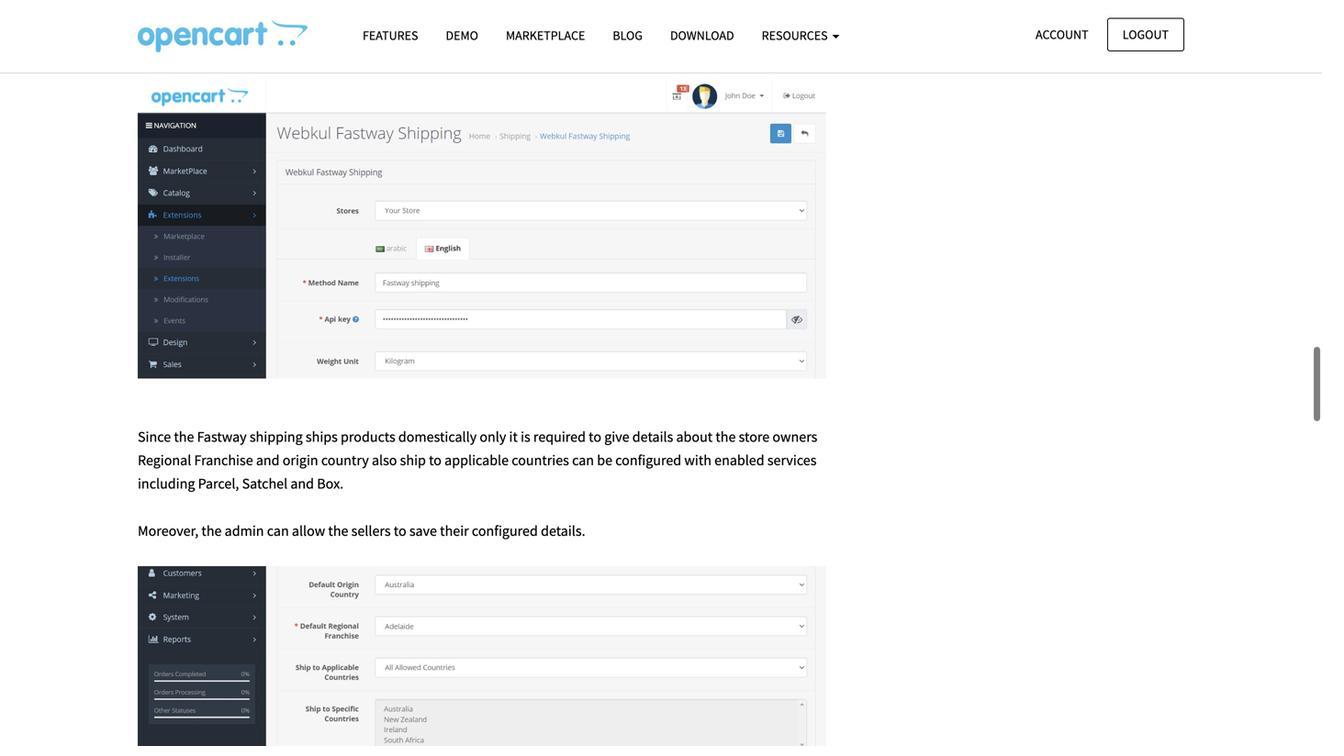 Task type: describe. For each thing, give the bounding box(es) containing it.
domestically
[[398, 428, 477, 446]]

shipping inside for this module, you need the fastway api key, and the shipping method can be given a custom title for the store.
[[476, 11, 529, 30]]

marketplace
[[506, 27, 585, 44]]

their
[[440, 522, 469, 540]]

products
[[341, 428, 395, 446]]

be inside 'since the fastway shipping ships products domestically only it is required to give details about the store owners regional franchise and origin country also ship to applicable countries can be configured with enabled services including parcel, satchel and box.'
[[597, 451, 612, 470]]

allow
[[292, 522, 325, 540]]

the left admin
[[201, 522, 222, 540]]

moreover,
[[138, 522, 199, 540]]

details
[[632, 428, 673, 446]]

save
[[409, 522, 437, 540]]

this
[[161, 11, 183, 30]]

demo link
[[432, 19, 492, 52]]

given
[[626, 11, 659, 30]]

0 horizontal spatial and
[[256, 451, 280, 470]]

1 vertical spatial configured
[[472, 522, 538, 540]]

also
[[372, 451, 397, 470]]

satchel
[[242, 475, 288, 493]]

resources
[[762, 27, 830, 44]]

required
[[533, 428, 586, 446]]

ships
[[306, 428, 338, 446]]

since
[[138, 428, 171, 446]]

shipping inside 'since the fastway shipping ships products domestically only it is required to give details about the store owners regional franchise and origin country also ship to applicable countries can be configured with enabled services including parcel, satchel and box.'
[[250, 428, 303, 446]]

can inside for this module, you need the fastway api key, and the shipping method can be given a custom title for the store.
[[583, 11, 605, 30]]

need
[[266, 11, 297, 30]]

account link
[[1020, 18, 1104, 51]]

it
[[509, 428, 518, 446]]

owners
[[773, 428, 817, 446]]

moreover, the admin can allow the sellers to save their configured details.
[[138, 522, 585, 540]]

features link
[[349, 19, 432, 52]]

fastway inside for this module, you need the fastway api key, and the shipping method can be given a custom title for the store.
[[323, 11, 373, 30]]

title
[[721, 11, 746, 30]]

module,
[[186, 11, 237, 30]]

admin
[[225, 522, 264, 540]]

the right for
[[769, 11, 789, 30]]

enabled
[[714, 451, 764, 470]]

for
[[749, 11, 766, 30]]

box.
[[317, 475, 343, 493]]

logout
[[1123, 26, 1169, 43]]

be inside for this module, you need the fastway api key, and the shipping method can be given a custom title for the store.
[[608, 11, 623, 30]]

2 horizontal spatial to
[[589, 428, 601, 446]]

demo
[[446, 27, 478, 44]]

the up enabled
[[716, 428, 736, 446]]

sellers
[[351, 522, 391, 540]]

features
[[363, 27, 418, 44]]

opencart - opencart multi vendor fastway shipping image
[[138, 19, 308, 52]]

including
[[138, 475, 195, 493]]

resources link
[[748, 19, 853, 52]]

a
[[662, 11, 670, 30]]

parcel,
[[198, 475, 239, 493]]



Task type: vqa. For each thing, say whether or not it's contained in the screenshot.
ROI Revolution: Transforming Customer Interactions into Profits image
no



Task type: locate. For each thing, give the bounding box(es) containing it.
configured inside 'since the fastway shipping ships products domestically only it is required to give details about the store owners regional franchise and origin country also ship to applicable countries can be configured with enabled services including parcel, satchel and box.'
[[615, 451, 681, 470]]

1 vertical spatial can
[[572, 451, 594, 470]]

fastway left the api
[[323, 11, 373, 30]]

can down required
[[572, 451, 594, 470]]

0 vertical spatial fastway
[[323, 11, 373, 30]]

key,
[[399, 11, 423, 30]]

countries
[[512, 451, 569, 470]]

blog
[[613, 27, 643, 44]]

configured down details
[[615, 451, 681, 470]]

0 vertical spatial and
[[426, 11, 450, 30]]

0 vertical spatial to
[[589, 428, 601, 446]]

since the fastway shipping ships products domestically only it is required to give details about the store owners regional franchise and origin country also ship to applicable countries can be configured with enabled services including parcel, satchel and box.
[[138, 428, 817, 493]]

2 vertical spatial and
[[290, 475, 314, 493]]

1 vertical spatial and
[[256, 451, 280, 470]]

0 vertical spatial be
[[608, 11, 623, 30]]

can left blog at the top left of page
[[583, 11, 605, 30]]

account
[[1036, 26, 1089, 43]]

be down the give
[[597, 451, 612, 470]]

fastway up franchise
[[197, 428, 247, 446]]

1 horizontal spatial configured
[[615, 451, 681, 470]]

2 vertical spatial to
[[394, 522, 406, 540]]

download
[[670, 27, 734, 44]]

2 horizontal spatial and
[[426, 11, 450, 30]]

can left allow
[[267, 522, 289, 540]]

1 horizontal spatial to
[[429, 451, 442, 470]]

1 vertical spatial to
[[429, 451, 442, 470]]

can
[[583, 11, 605, 30], [572, 451, 594, 470], [267, 522, 289, 540]]

2 vertical spatial can
[[267, 522, 289, 540]]

applicable
[[445, 451, 509, 470]]

for this module, you need the fastway api key, and the shipping method can be given a custom title for the store.
[[138, 11, 789, 53]]

1 horizontal spatial and
[[290, 475, 314, 493]]

be
[[608, 11, 623, 30], [597, 451, 612, 470]]

0 vertical spatial shipping
[[476, 11, 529, 30]]

1 vertical spatial be
[[597, 451, 612, 470]]

the right since
[[174, 428, 194, 446]]

is
[[521, 428, 530, 446]]

and right the key,
[[426, 11, 450, 30]]

to
[[589, 428, 601, 446], [429, 451, 442, 470], [394, 522, 406, 540]]

1 vertical spatial fastway
[[197, 428, 247, 446]]

and up satchel
[[256, 451, 280, 470]]

1 horizontal spatial fastway
[[323, 11, 373, 30]]

custom
[[673, 11, 718, 30]]

store.
[[138, 35, 172, 53]]

to left the give
[[589, 428, 601, 446]]

country
[[321, 451, 369, 470]]

can inside 'since the fastway shipping ships products domestically only it is required to give details about the store owners regional franchise and origin country also ship to applicable countries can be configured with enabled services including parcel, satchel and box.'
[[572, 451, 594, 470]]

logout link
[[1107, 18, 1184, 51]]

0 horizontal spatial configured
[[472, 522, 538, 540]]

blog link
[[599, 19, 656, 52]]

api
[[375, 11, 396, 30]]

0 horizontal spatial to
[[394, 522, 406, 540]]

1 horizontal spatial shipping
[[476, 11, 529, 30]]

0 horizontal spatial fastway
[[197, 428, 247, 446]]

origin
[[283, 451, 318, 470]]

fastway
[[323, 11, 373, 30], [197, 428, 247, 446]]

download link
[[656, 19, 748, 52]]

0 horizontal spatial shipping
[[250, 428, 303, 446]]

the right the key,
[[452, 11, 473, 30]]

franchise
[[194, 451, 253, 470]]

for
[[138, 11, 158, 30]]

to right ship
[[429, 451, 442, 470]]

services
[[767, 451, 817, 470]]

fastway inside 'since the fastway shipping ships products domestically only it is required to give details about the store owners regional franchise and origin country also ship to applicable countries can be configured with enabled services including parcel, satchel and box.'
[[197, 428, 247, 446]]

you
[[240, 11, 263, 30]]

and inside for this module, you need the fastway api key, and the shipping method can be given a custom title for the store.
[[426, 11, 450, 30]]

regional
[[138, 451, 191, 470]]

configured right their
[[472, 522, 538, 540]]

about
[[676, 428, 713, 446]]

the
[[300, 11, 320, 30], [452, 11, 473, 30], [769, 11, 789, 30], [174, 428, 194, 446], [716, 428, 736, 446], [201, 522, 222, 540], [328, 522, 348, 540]]

to left save
[[394, 522, 406, 540]]

shipping
[[476, 11, 529, 30], [250, 428, 303, 446]]

the right the need
[[300, 11, 320, 30]]

details.
[[541, 522, 585, 540]]

and down origin
[[290, 475, 314, 493]]

method
[[532, 11, 580, 30]]

0 vertical spatial can
[[583, 11, 605, 30]]

store
[[739, 428, 770, 446]]

with
[[684, 451, 711, 470]]

only
[[480, 428, 506, 446]]

and
[[426, 11, 450, 30], [256, 451, 280, 470], [290, 475, 314, 493]]

the right allow
[[328, 522, 348, 540]]

configured
[[615, 451, 681, 470], [472, 522, 538, 540]]

be left given on the top left
[[608, 11, 623, 30]]

0 vertical spatial configured
[[615, 451, 681, 470]]

1 vertical spatial shipping
[[250, 428, 303, 446]]

give
[[604, 428, 629, 446]]

marketplace link
[[492, 19, 599, 52]]

ship
[[400, 451, 426, 470]]



